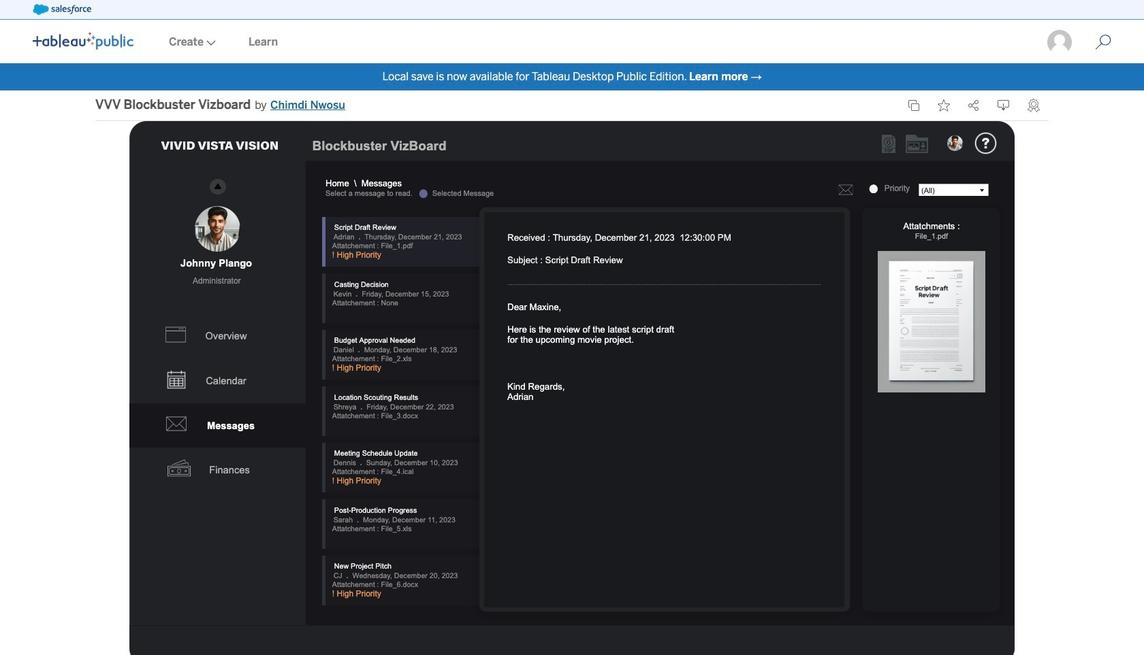 Task type: locate. For each thing, give the bounding box(es) containing it.
create image
[[204, 40, 216, 46]]

logo image
[[33, 32, 133, 50]]

favorite button image
[[938, 99, 950, 112]]

download image
[[998, 99, 1010, 112]]



Task type: vqa. For each thing, say whether or not it's contained in the screenshot.
Favorite button image
yes



Task type: describe. For each thing, give the bounding box(es) containing it.
go to search image
[[1079, 34, 1128, 50]]

nominate for viz of the day image
[[1028, 99, 1040, 112]]

salesforce logo image
[[33, 4, 91, 15]]

christina.overa image
[[1046, 29, 1073, 56]]

make a copy image
[[908, 99, 920, 112]]

share image
[[968, 99, 980, 112]]



